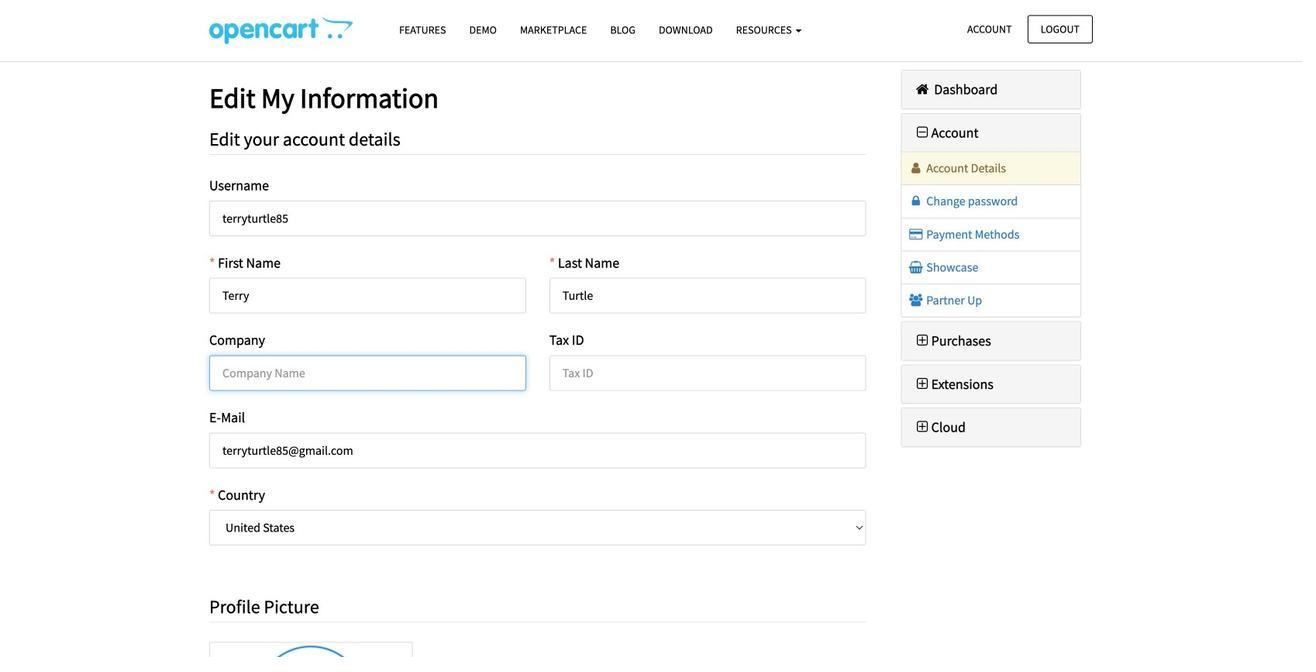 Task type: locate. For each thing, give the bounding box(es) containing it.
home image
[[914, 82, 931, 96]]

E-Mail text field
[[209, 433, 866, 468]]

plus square o image down plus square o icon
[[914, 420, 931, 434]]

Company Name text field
[[209, 355, 526, 391]]

users image
[[908, 294, 924, 307]]

Username text field
[[209, 201, 866, 236]]

shopping basket image
[[908, 261, 924, 274]]

credit card image
[[908, 228, 924, 241]]

plus square o image down users image
[[914, 334, 931, 348]]

1 vertical spatial plus square o image
[[914, 420, 931, 434]]

0 vertical spatial plus square o image
[[914, 334, 931, 348]]

plus square o image
[[914, 334, 931, 348], [914, 420, 931, 434]]



Task type: describe. For each thing, give the bounding box(es) containing it.
First Name text field
[[209, 278, 526, 314]]

Last Name text field
[[549, 278, 866, 314]]

user image
[[908, 162, 924, 174]]

1 plus square o image from the top
[[914, 334, 931, 348]]

lock image
[[908, 195, 924, 208]]

2 plus square o image from the top
[[914, 420, 931, 434]]

minus square o image
[[914, 125, 931, 139]]

account edit image
[[209, 16, 353, 44]]

Tax ID text field
[[549, 355, 866, 391]]

plus square o image
[[914, 377, 931, 391]]



Task type: vqa. For each thing, say whether or not it's contained in the screenshot.
user image
yes



